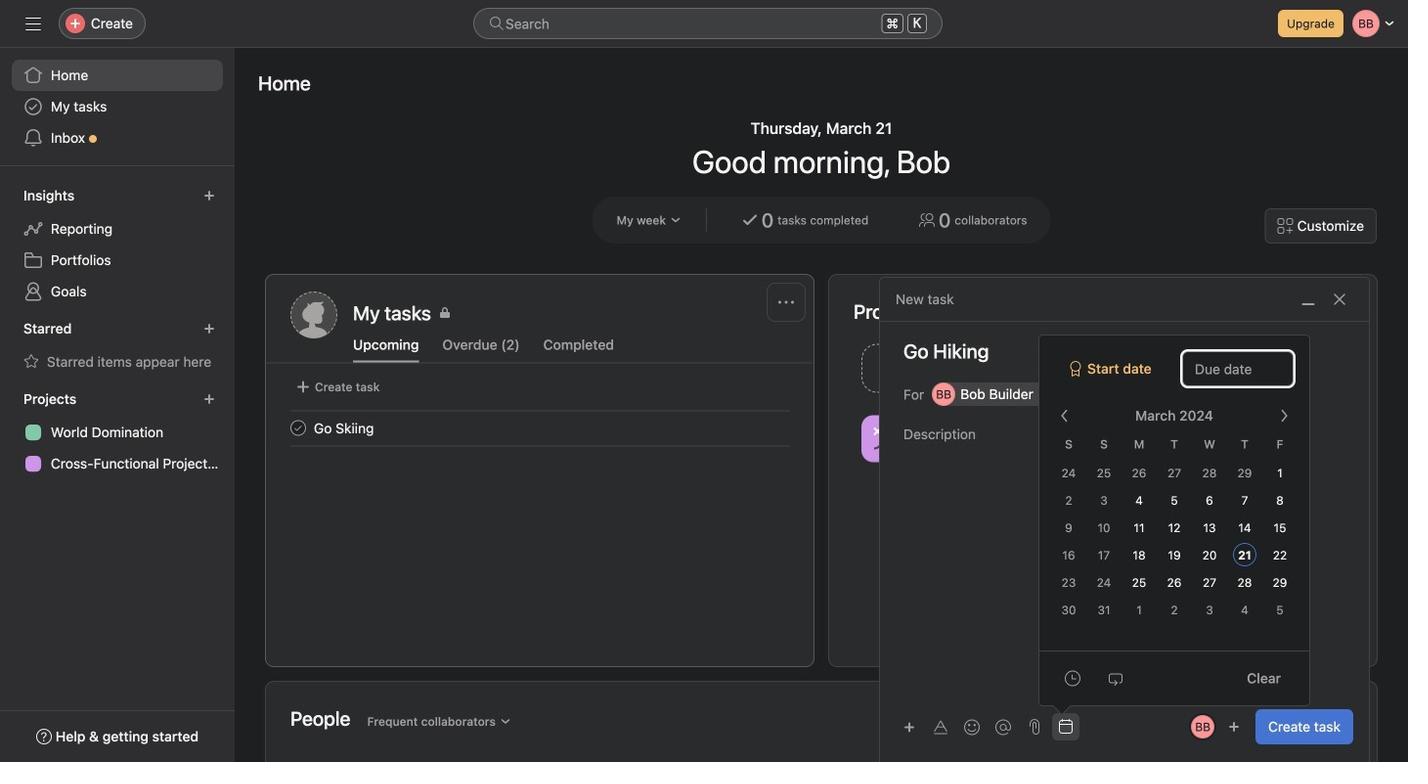 Task type: locate. For each thing, give the bounding box(es) containing it.
1 vertical spatial list item
[[267, 410, 814, 446]]

dialog
[[881, 278, 1370, 762]]

line_and_symbols image
[[874, 427, 897, 451]]

Mark complete checkbox
[[287, 416, 310, 440]]

formatting image
[[933, 720, 949, 735]]

close image
[[1333, 292, 1348, 307]]

add time image
[[1065, 671, 1081, 686]]

None field
[[474, 8, 943, 39]]

insert an object image
[[904, 722, 916, 733]]

hide sidebar image
[[25, 16, 41, 31]]

rocket image
[[1124, 357, 1147, 380]]

minimize image
[[1301, 292, 1317, 307]]

list item
[[854, 339, 1104, 398], [267, 410, 814, 446]]

1 horizontal spatial list item
[[854, 339, 1104, 398]]

new project or portfolio image
[[204, 393, 215, 405]]

projects element
[[0, 382, 235, 483]]

Search tasks, projects, and more text field
[[474, 8, 943, 39]]

add items to starred image
[[204, 323, 215, 335]]

Task name text field
[[881, 338, 1370, 365]]

actions image
[[779, 295, 794, 310]]

0 vertical spatial list item
[[854, 339, 1104, 398]]

toolbar
[[896, 713, 1021, 741]]

mark complete image
[[287, 416, 310, 440]]



Task type: describe. For each thing, give the bounding box(es) containing it.
emoji image
[[965, 720, 980, 735]]

previous month image
[[1058, 408, 1073, 424]]

set to repeat image
[[1109, 671, 1124, 686]]

0 horizontal spatial list item
[[267, 410, 814, 446]]

at mention image
[[996, 720, 1012, 735]]

add profile photo image
[[291, 292, 338, 339]]

starred element
[[0, 311, 235, 382]]

add or remove collaborators from this task image
[[1229, 721, 1241, 733]]

new insights image
[[204, 190, 215, 202]]

Due date text field
[[1183, 351, 1294, 386]]

select due date image
[[1059, 719, 1074, 735]]

next month image
[[1277, 408, 1292, 424]]

attach a file or paste an image image
[[1027, 719, 1043, 735]]

global element
[[0, 48, 235, 165]]

insights element
[[0, 178, 235, 311]]



Task type: vqa. For each thing, say whether or not it's contained in the screenshot.
the see details, thought zone (brainstorm space) image inside the "Teams" element
no



